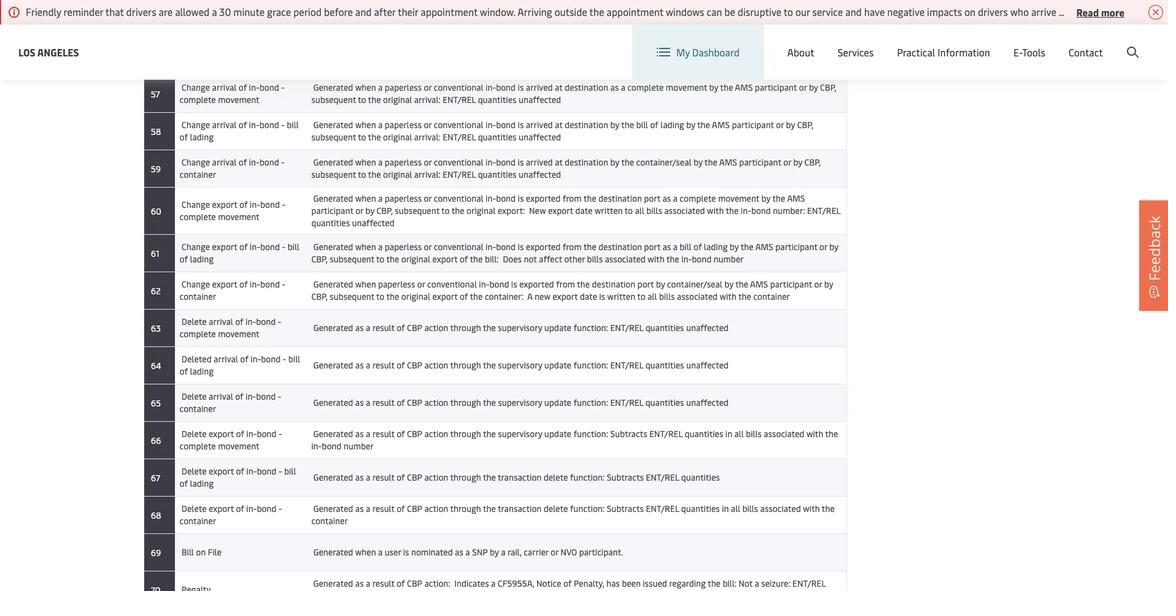 Task type: locate. For each thing, give the bounding box(es) containing it.
cbp for delete arrival of in‑bond ‑ complete movement
[[407, 322, 422, 334]]

generated when a paperless or conventional in‑bond is exported from the destination port as a complete movement by the ams participant or by cbp, subsequent to the original export:  new export date written to all bills associated with the in‑bond number: ent/rel quantities unaffected
[[311, 193, 841, 229]]

6 through from the top
[[450, 503, 481, 515]]

6 action from the top
[[424, 503, 448, 515]]

change right 60
[[182, 199, 210, 211]]

1 vertical spatial an
[[411, 44, 421, 56]]

as inside generated as a result of cbp action:  indicates a cf5955a, notice of penalty, has been issued regarding the bill: not a seizure: ent/rel quantities unaffected
[[355, 578, 364, 590]]

ams inside generated when a paperless or conventional in‑bond is arrived at destination by the container/seal by the ams participant or by cbp, subsequent to the original arrival: ent/rel quantities unaffected
[[719, 157, 737, 168]]

after
[[374, 5, 396, 18]]

13 generated from the top
[[313, 472, 353, 484]]

0 vertical spatial written
[[595, 205, 623, 217]]

through
[[450, 322, 481, 334], [450, 360, 481, 371], [450, 397, 481, 409], [450, 429, 481, 440], [450, 472, 481, 484], [450, 503, 481, 515]]

5 when from the top
[[355, 241, 376, 253]]

generated for change export of in‑bond ‑ complete movement
[[313, 193, 353, 204]]

bill:
[[723, 578, 737, 590]]

2 amendment from the top
[[423, 44, 470, 56]]

transaction
[[498, 472, 542, 484], [498, 503, 542, 515]]

1 transaction from the top
[[498, 472, 542, 484]]

0 vertical spatial container/seal
[[636, 157, 692, 168]]

feedback button
[[1139, 201, 1168, 311]]

minute
[[233, 5, 265, 18]]

appointment right their
[[421, 5, 478, 18]]

3 delete from the top
[[182, 429, 207, 440]]

arrival down change export of in‑bond ‑ container
[[209, 316, 233, 328]]

arrival for deleted arrival of in‑bond ‑ bill of lading
[[214, 354, 238, 365]]

number:
[[773, 205, 805, 217]]

0 vertical spatial amendment
[[423, 13, 470, 25]]

arrived down the generated in response to an amendment (a01) transmission from the ams participant changing the quantity in a bill of lading without deleting it from the manifest
[[526, 82, 553, 93]]

2 delete from the top
[[544, 503, 568, 515]]

3 arrived from the top
[[526, 157, 553, 168]]

3 supervisory from the top
[[498, 397, 542, 409]]

1 when from the top
[[355, 82, 376, 93]]

‑ for change export of in‑bond ‑ bill of lading
[[282, 241, 286, 253]]

2 vertical spatial generated as a result of cbp action through the supervisory update function: ent/rel quantities unaffected
[[311, 397, 729, 409]]

delete for generated as a result of cbp action through the transaction delete function: subtracts ent/rel quantities
[[544, 472, 568, 484]]

movement for generated as a result of cbp action through the supervisory update function: subtracts ent/rel quantities in all bills associated with the in‑bond number
[[218, 441, 260, 452]]

all inside the generated as a result of cbp action through the supervisory update function: subtracts ent/rel quantities in all bills associated with the in‑bond number
[[735, 429, 744, 440]]

cbp for delete export of in‑bond ‑ complete movement
[[407, 429, 422, 440]]

58
[[149, 126, 161, 137]]

movement
[[666, 82, 707, 93], [218, 94, 260, 106], [718, 193, 760, 204], [218, 211, 260, 223], [218, 328, 260, 340], [218, 441, 260, 452]]

generated
[[313, 13, 353, 25], [313, 44, 353, 56], [313, 82, 353, 93], [313, 119, 353, 131], [313, 157, 353, 168], [313, 193, 353, 204], [313, 241, 353, 253], [313, 279, 353, 290], [313, 322, 353, 334], [313, 360, 353, 371], [313, 397, 353, 409], [313, 429, 353, 440], [313, 472, 353, 484], [313, 503, 353, 515], [313, 547, 353, 559], [313, 578, 353, 590]]

3 at from the top
[[555, 157, 563, 168]]

subtracts for generated as a result of cbp action through the supervisory update function: subtracts ent/rel quantities in all bills associated with the in‑bond number
[[610, 429, 647, 440]]

2 vertical spatial port
[[638, 279, 654, 290]]

2 vertical spatial at
[[555, 157, 563, 168]]

generated as a result of cbp action through the supervisory update function: ent/rel quantities unaffected for deleted arrival of in‑bond ‑ bill of lading
[[311, 360, 729, 371]]

change export of in‑bond ‑ complete movement
[[180, 199, 286, 223]]

generated for delete export of in‑bond ‑ bill of lading
[[313, 472, 353, 484]]

complete inside change export of in‑bond ‑ complete movement
[[180, 211, 216, 223]]

at down generated when a paperless or conventional in‑bond is arrived at destination by the bill of lading by the ams participant or by cbp, subsequent to the original arrival: ent/rel quantities unaffected
[[555, 157, 563, 168]]

outside
[[555, 5, 587, 18]]

1 arrival: from the top
[[414, 94, 441, 106]]

switch
[[823, 36, 852, 49]]

destination for ent/rel
[[565, 119, 608, 131]]

manifest down their
[[388, 56, 423, 68]]

date up the generated when a paperless or conventional in‑bond is exported from the destination port as a bill of lading by the ams participant or by cbp, subsequent to the original export of the bill:  does not affect other bills associated with the in‑bond number
[[575, 205, 593, 217]]

0 vertical spatial arrived
[[526, 82, 553, 93]]

arrived down generated when a paperless or conventional in‑bond is arrived at destination by the bill of lading by the ams participant or by cbp, subsequent to the original arrival: ent/rel quantities unaffected
[[526, 157, 553, 168]]

at for quantities
[[555, 119, 563, 131]]

date inside generated when a paperless or conventional in‑bond is exported from the destination port as a complete movement by the ams participant or by cbp, subsequent to the original export:  new export date written to all bills associated with the in‑bond number: ent/rel quantities unaffected
[[575, 205, 593, 217]]

transaction inside generated as a result of cbp action through the transaction delete function: subtracts ent/rel quantities in all bills associated with the container
[[498, 503, 542, 515]]

62
[[149, 285, 161, 297]]

15 generated from the top
[[313, 547, 353, 559]]

‑ inside change export of in‑bond ‑ container
[[282, 279, 286, 290]]

3 cbp from the top
[[407, 397, 422, 409]]

cbp, inside the generated when paperless or conventional in‑bond is exported from the destination port by container/seal by the ams participant or by cbp, subsequent to the original export of the container:  a new export date is written to all bills associated with the container
[[311, 291, 328, 303]]

1 horizontal spatial manifest
[[728, 13, 763, 25]]

1 (a01) from the top
[[472, 13, 491, 25]]

that left close alert image
[[1130, 5, 1148, 18]]

1 generated from the top
[[313, 13, 353, 25]]

0 vertical spatial at
[[555, 82, 563, 93]]

subtracts inside the generated as a result of cbp action through the supervisory update function: subtracts ent/rel quantities in all bills associated with the in‑bond number
[[610, 429, 647, 440]]

2 result from the top
[[372, 360, 395, 371]]

delete for delete export of in‑bond ‑ complete movement
[[182, 429, 207, 440]]

appointment
[[421, 5, 478, 18], [607, 5, 664, 18]]

5 delete from the top
[[182, 503, 207, 515]]

1 vertical spatial arrival:
[[414, 131, 441, 143]]

participant inside the generated in response to an amendment (a01) transmission from the ams participant changing the quantity in a bill of lading without deleting it from the manifest
[[600, 44, 642, 56]]

delete inside delete arrival of in‑bond ‑ complete movement
[[182, 316, 207, 328]]

in‑bond inside change arrival of in‑bond ‑ bill of lading
[[249, 119, 279, 131]]

1 horizontal spatial that
[[1130, 5, 1148, 18]]

3 arrival: from the top
[[414, 169, 441, 180]]

change right 58 on the top left of page
[[182, 119, 210, 131]]

on right impacts
[[965, 5, 976, 18]]

1 horizontal spatial number
[[714, 254, 744, 265]]

participant inside generated when a paperless or conventional in‑bond is arrived at destination as a complete movement by the ams participant or by cbp, subsequent to the original arrival: ent/rel quantities unaffected
[[755, 82, 797, 93]]

to inside the generated in response to an amendment (a01) transmission from the ams participant changing the quantity in a bill of lading without deleting it from the manifest
[[401, 44, 409, 56]]

from up other
[[563, 241, 582, 253]]

2 arrived from the top
[[526, 119, 553, 131]]

0 vertical spatial transaction
[[498, 472, 542, 484]]

result for delete arrival of in‑bond ‑ container
[[372, 397, 395, 409]]

12 generated from the top
[[313, 429, 353, 440]]

5 cbp from the top
[[407, 472, 422, 484]]

(a01) left arriving
[[472, 13, 491, 25]]

‑ inside change arrival of in‑bond ‑ container
[[281, 157, 285, 168]]

delete right 67
[[182, 466, 207, 478]]

1 horizontal spatial appointment
[[607, 5, 664, 18]]

movement for generated when a paperless or conventional in‑bond is exported from the destination port as a complete movement by the ams participant or by cbp, subsequent to the original export:  new export date written to all bills associated with the in‑bond number: ent/rel quantities unaffected
[[218, 211, 260, 223]]

not
[[739, 578, 753, 590]]

change for change export of in‑bond ‑ bill of lading
[[182, 241, 210, 253]]

6 result from the top
[[372, 503, 395, 515]]

generated inside generated when a paperless or conventional in‑bond is arrived at destination as a complete movement by the ams participant or by cbp, subsequent to the original arrival: ent/rel quantities unaffected
[[313, 82, 353, 93]]

original inside generated when a paperless or conventional in‑bond is exported from the destination port as a complete movement by the ams participant or by cbp, subsequent to the original export:  new export date written to all bills associated with the in‑bond number: ent/rel quantities unaffected
[[467, 205, 496, 217]]

4 result from the top
[[372, 429, 395, 440]]

1 horizontal spatial and
[[846, 5, 862, 18]]

‑ for change arrival of in‑bond ‑ container
[[281, 157, 285, 168]]

(a01) inside the generated in response to an amendment (a01) transmission from the ams participant changing the quantity in a bill of lading without deleting it from the manifest
[[472, 44, 491, 56]]

1 vertical spatial (a01)
[[472, 44, 491, 56]]

that right reminder
[[105, 5, 124, 18]]

generated when paperless or conventional in‑bond is exported from the destination port by container/seal by the ams participant or by cbp, subsequent to the original export of the container:  a new export date is written to all bills associated with the container
[[311, 279, 833, 303]]

container for generated as a result of cbp action through the supervisory update function: ent/rel quantities unaffected
[[180, 403, 216, 415]]

when inside the generated when a paperless or conventional in‑bond is exported from the destination port as a bill of lading by the ams participant or by cbp, subsequent to the original export of the bill:  does not affect other bills associated with the in‑bond number
[[355, 241, 376, 253]]

1 vertical spatial at
[[555, 119, 563, 131]]

on left time.
[[1059, 5, 1070, 18]]

in‑bond inside the generated when paperless or conventional in‑bond is exported from the destination port by container/seal by the ams participant or by cbp, subsequent to the original export of the container:  a new export date is written to all bills associated with the container
[[479, 279, 509, 290]]

an down their
[[411, 44, 421, 56]]

port for bill
[[644, 241, 661, 253]]

2 transmission from the top
[[493, 44, 542, 56]]

quantities inside the generated as a result of cbp action through the supervisory update function: subtracts ent/rel quantities in all bills associated with the in‑bond number
[[685, 429, 723, 440]]

in‑bond inside generated when a paperless or conventional in‑bond is arrived at destination by the container/seal by the ams participant or by cbp, subsequent to the original arrival: ent/rel quantities unaffected
[[486, 157, 516, 168]]

2 when from the top
[[355, 119, 376, 131]]

login / create account
[[1046, 36, 1145, 49]]

6 generated from the top
[[313, 193, 353, 204]]

of inside change arrival of in‑bond ‑ container
[[239, 157, 247, 168]]

4 action from the top
[[424, 429, 448, 440]]

of inside delete arrival of in‑bond ‑ complete movement
[[235, 316, 244, 328]]

0 horizontal spatial manifest
[[388, 56, 423, 68]]

1 vertical spatial written
[[607, 291, 635, 303]]

action for delete arrival of in‑bond ‑ container
[[424, 397, 448, 409]]

1 update from the top
[[544, 322, 572, 334]]

2 generated from the top
[[313, 44, 353, 56]]

change right 57
[[182, 82, 210, 93]]

0 horizontal spatial that
[[105, 5, 124, 18]]

destination for a
[[592, 279, 636, 290]]

1 vertical spatial transaction
[[498, 503, 542, 515]]

exported inside generated when a paperless or conventional in‑bond is exported from the destination port as a complete movement by the ams participant or by cbp, subsequent to the original export:  new export date written to all bills associated with the in‑bond number: ent/rel quantities unaffected
[[526, 193, 561, 204]]

generated in response to an amendment (a01) transmission from the ams participant adding a bill from the manifest
[[311, 13, 763, 25]]

from up the generated in response to an amendment (a01) transmission from the ams participant changing the quantity in a bill of lading without deleting it from the manifest
[[544, 13, 563, 25]]

paperless for subsequent
[[385, 241, 422, 253]]

change for change arrival of in‑bond ‑ bill of lading
[[182, 119, 210, 131]]

5 result from the top
[[372, 472, 395, 484]]

arrival inside deleted arrival of in‑bond ‑ bill of lading
[[214, 354, 238, 365]]

change inside change export of in‑bond ‑ complete movement
[[182, 199, 210, 211]]

my dashboard
[[676, 45, 740, 59]]

1 arrived from the top
[[526, 82, 553, 93]]

manifest right "can"
[[728, 13, 763, 25]]

0 vertical spatial response
[[364, 13, 399, 25]]

deleted
[[182, 354, 212, 365]]

16 generated from the top
[[313, 578, 353, 590]]

supervisory
[[498, 322, 542, 334], [498, 360, 542, 371], [498, 397, 542, 409], [498, 429, 542, 440]]

9 generated from the top
[[313, 322, 353, 334]]

result for delete arrival of in‑bond ‑ complete movement
[[372, 322, 395, 334]]

change right 62
[[182, 279, 210, 290]]

unaffected inside generated when a paperless or conventional in‑bond is arrived at destination by the bill of lading by the ams participant or by cbp, subsequent to the original arrival: ent/rel quantities unaffected
[[519, 131, 561, 143]]

to inside the generated when a paperless or conventional in‑bond is exported from the destination port as a bill of lading by the ams participant or by cbp, subsequent to the original export of the bill:  does not affect other bills associated with the in‑bond number
[[376, 254, 385, 265]]

4 delete from the top
[[182, 466, 207, 478]]

2 cbp from the top
[[407, 360, 422, 371]]

0 vertical spatial number
[[714, 254, 744, 265]]

at down the generated in response to an amendment (a01) transmission from the ams participant changing the quantity in a bill of lading without deleting it from the manifest
[[555, 82, 563, 93]]

2 (a01) from the top
[[472, 44, 491, 56]]

3 action from the top
[[424, 397, 448, 409]]

change inside change arrival of in‑bond ‑ bill of lading
[[182, 119, 210, 131]]

action for delete export of in‑bond ‑ container
[[424, 503, 448, 515]]

14 generated from the top
[[313, 503, 353, 515]]

paperless for original
[[385, 82, 422, 93]]

port inside the generated when a paperless or conventional in‑bond is exported from the destination port as a bill of lading by the ams participant or by cbp, subsequent to the original export of the bill:  does not affect other bills associated with the in‑bond number
[[644, 241, 661, 253]]

manifest
[[728, 13, 763, 25], [388, 56, 423, 68]]

an inside the generated in response to an amendment (a01) transmission from the ams participant changing the quantity in a bill of lading without deleting it from the manifest
[[411, 44, 421, 56]]

1 drivers from the left
[[126, 5, 156, 18]]

1 vertical spatial response
[[364, 44, 399, 56]]

from down generated when a paperless or conventional in‑bond is arrived at destination by the container/seal by the ams participant or by cbp, subsequent to the original arrival: ent/rel quantities unaffected
[[563, 193, 582, 204]]

3 update from the top
[[544, 397, 572, 409]]

0 vertical spatial port
[[644, 193, 661, 204]]

0 vertical spatial manifest
[[728, 13, 763, 25]]

2 that from the left
[[1130, 5, 1148, 18]]

1 vertical spatial arrived
[[526, 119, 553, 131]]

function: for delete export of in‑bond ‑ complete movement
[[574, 429, 608, 440]]

lading inside deleted arrival of in‑bond ‑ bill of lading
[[190, 366, 214, 378]]

result inside generated as a result of cbp action:  indicates a cf5955a, notice of penalty, has been issued regarding the bill: not a seizure: ent/rel quantities unaffected
[[372, 578, 395, 590]]

conventional inside the generated when paperless or conventional in‑bond is exported from the destination port by container/seal by the ams participant or by cbp, subsequent to the original export of the container:  a new export date is written to all bills associated with the container
[[427, 279, 477, 290]]

delete up "nvo"
[[544, 503, 568, 515]]

subsequent inside generated when a paperless or conventional in‑bond is arrived at destination by the container/seal by the ams participant or by cbp, subsequent to the original arrival: ent/rel quantities unaffected
[[311, 169, 356, 180]]

original inside generated when a paperless or conventional in‑bond is arrived at destination by the container/seal by the ams participant or by cbp, subsequent to the original arrival: ent/rel quantities unaffected
[[383, 169, 412, 180]]

through for delete export of in‑bond ‑ bill of lading
[[450, 472, 481, 484]]

0 vertical spatial generated as a result of cbp action through the supervisory update function: ent/rel quantities unaffected
[[311, 322, 729, 334]]

movement inside generated when a paperless or conventional in‑bond is exported from the destination port as a complete movement by the ams participant or by cbp, subsequent to the original export:  new export date written to all bills associated with the in‑bond number: ent/rel quantities unaffected
[[718, 193, 760, 204]]

1 vertical spatial manifest
[[388, 56, 423, 68]]

change inside change export of in‑bond ‑ bill of lading
[[182, 241, 210, 253]]

2 transaction from the top
[[498, 503, 542, 515]]

when for original
[[355, 82, 376, 93]]

3 generated from the top
[[313, 82, 353, 93]]

1 supervisory from the top
[[498, 322, 542, 334]]

1 through from the top
[[450, 322, 481, 334]]

does
[[503, 254, 522, 265]]

file
[[208, 547, 222, 559]]

is
[[518, 82, 524, 93], [518, 119, 524, 131], [518, 157, 524, 168], [518, 193, 524, 204], [518, 241, 524, 253], [511, 279, 517, 290], [599, 291, 605, 303], [403, 547, 409, 559]]

1 horizontal spatial on
[[965, 5, 976, 18]]

delete for generated as a result of cbp action through the transaction delete function: subtracts ent/rel quantities in all bills associated with the container
[[544, 503, 568, 515]]

arrived
[[526, 82, 553, 93], [526, 119, 553, 131], [526, 157, 553, 168]]

update for delete export of in‑bond ‑ complete movement
[[544, 429, 572, 440]]

0 horizontal spatial and
[[355, 5, 372, 18]]

is inside the generated when a paperless or conventional in‑bond is exported from the destination port as a bill of lading by the ams participant or by cbp, subsequent to the original export of the bill:  does not affect other bills associated with the in‑bond number
[[518, 241, 524, 253]]

2 response from the top
[[364, 44, 399, 56]]

arrival down change arrival of in‑bond ‑ bill of lading
[[212, 157, 237, 168]]

written
[[595, 205, 623, 217], [607, 291, 635, 303]]

generated as a result of cbp action through the transaction delete function: subtracts ent/rel quantities
[[311, 472, 720, 484]]

e-
[[1014, 45, 1022, 59]]

delete export of in‑bond ‑ bill of lading
[[180, 466, 296, 490]]

export inside change export of in‑bond ‑ bill of lading
[[212, 241, 237, 253]]

0 vertical spatial an
[[411, 13, 421, 25]]

delete up deleted
[[182, 316, 207, 328]]

4 update from the top
[[544, 429, 572, 440]]

of inside change export of in‑bond ‑ container
[[239, 279, 248, 290]]

(a01) for adding
[[472, 13, 491, 25]]

1 vertical spatial port
[[644, 241, 661, 253]]

transaction for generated as a result of cbp action through the transaction delete function: subtracts ent/rel quantities
[[498, 472, 542, 484]]

supervisory for delete export of in‑bond ‑ complete movement
[[498, 429, 542, 440]]

at
[[555, 82, 563, 93], [555, 119, 563, 131], [555, 157, 563, 168]]

function: for delete export of in‑bond ‑ container
[[570, 503, 605, 515]]

cbp, inside generated when a paperless or conventional in‑bond is exported from the destination port as a complete movement by the ams participant or by cbp, subsequent to the original export:  new export date written to all bills associated with the in‑bond number: ent/rel quantities unaffected
[[377, 205, 393, 217]]

from left be
[[692, 13, 711, 25]]

in‑bond inside the generated as a result of cbp action through the supervisory update function: subtracts ent/rel quantities in all bills associated with the in‑bond number
[[311, 441, 342, 452]]

1 vertical spatial delete
[[544, 503, 568, 515]]

date
[[575, 205, 593, 217], [580, 291, 597, 303]]

container inside delete arrival of in‑bond ‑ container
[[180, 403, 216, 415]]

2 vertical spatial arrived
[[526, 157, 553, 168]]

2 update from the top
[[544, 360, 572, 371]]

all
[[635, 205, 644, 217], [648, 291, 657, 303], [735, 429, 744, 440], [731, 503, 740, 515]]

exported up "new"
[[526, 193, 561, 204]]

an for generated in response to an amendment (a01) transmission from the ams participant changing the quantity in a bill of lading without deleting it from the manifest
[[411, 44, 421, 56]]

1 change from the top
[[182, 82, 210, 93]]

complete for generated as a result of cbp action through the supervisory update function: ent/rel quantities unaffected
[[180, 328, 216, 340]]

destination inside generated when a paperless or conventional in‑bond is arrived at destination as a complete movement by the ams participant or by cbp, subsequent to the original arrival: ent/rel quantities unaffected
[[565, 82, 608, 93]]

in‑bond inside delete export of in‑bond ‑ container
[[246, 503, 277, 515]]

arrival up change arrival of in‑bond ‑ bill of lading
[[212, 82, 237, 93]]

unaffected inside generated as a result of cbp action:  indicates a cf5955a, notice of penalty, has been issued regarding the bill: not a seizure: ent/rel quantities unaffected
[[352, 591, 395, 592]]

1 vertical spatial transmission
[[493, 44, 542, 56]]

a
[[212, 5, 217, 18], [672, 13, 676, 25], [739, 44, 743, 56], [378, 82, 383, 93], [621, 82, 625, 93], [378, 119, 383, 131], [378, 157, 383, 168], [378, 193, 383, 204], [673, 193, 678, 204], [378, 241, 383, 253], [673, 241, 678, 253], [366, 322, 370, 334], [366, 360, 370, 371], [366, 397, 370, 409], [366, 429, 370, 440], [366, 472, 370, 484], [366, 503, 370, 515], [378, 547, 383, 559], [466, 547, 470, 559], [501, 547, 506, 559], [366, 578, 370, 590], [491, 578, 496, 590], [755, 578, 759, 590]]

all inside generated when a paperless or conventional in‑bond is exported from the destination port as a complete movement by the ams participant or by cbp, subsequent to the original export:  new export date written to all bills associated with the in‑bond number: ent/rel quantities unaffected
[[635, 205, 644, 217]]

response right before
[[364, 13, 399, 25]]

1 vertical spatial container/seal
[[667, 279, 723, 290]]

response down after
[[364, 44, 399, 56]]

4 when from the top
[[355, 193, 376, 204]]

arrival down deleted arrival of in‑bond ‑ bill of lading on the bottom left of page
[[209, 391, 233, 403]]

30
[[219, 5, 231, 18]]

5 change from the top
[[182, 241, 210, 253]]

2 arrival: from the top
[[414, 131, 441, 143]]

1 cbp from the top
[[407, 322, 422, 334]]

transmission left "outside"
[[493, 13, 542, 25]]

deleting
[[311, 56, 343, 68]]

paperless inside generated when a paperless or conventional in‑bond is exported from the destination port as a complete movement by the ams participant or by cbp, subsequent to the original export:  new export date written to all bills associated with the in‑bond number: ent/rel quantities unaffected
[[385, 193, 422, 204]]

container
[[180, 169, 216, 180], [180, 291, 216, 303], [754, 291, 790, 303], [180, 403, 216, 415], [180, 516, 216, 527], [311, 516, 348, 527]]

2 generated as a result of cbp action through the supervisory update function: ent/rel quantities unaffected from the top
[[311, 360, 729, 371]]

arrival:
[[414, 94, 441, 106], [414, 131, 441, 143], [414, 169, 441, 180]]

amendment
[[423, 13, 470, 25], [423, 44, 470, 56]]

paperless inside generated when a paperless or conventional in‑bond is arrived at destination by the bill of lading by the ams participant or by cbp, subsequent to the original arrival: ent/rel quantities unaffected
[[385, 119, 422, 131]]

3 generated as a result of cbp action through the supervisory update function: ent/rel quantities unaffected from the top
[[311, 397, 729, 409]]

10 generated from the top
[[313, 360, 353, 371]]

action
[[424, 322, 448, 334], [424, 360, 448, 371], [424, 397, 448, 409], [424, 429, 448, 440], [424, 472, 448, 484], [424, 503, 448, 515]]

through for delete export of in‑bond ‑ complete movement
[[450, 429, 481, 440]]

from down other
[[556, 279, 575, 290]]

arrived down generated when a paperless or conventional in‑bond is arrived at destination as a complete movement by the ams participant or by cbp, subsequent to the original arrival: ent/rel quantities unaffected
[[526, 119, 553, 131]]

delete for delete arrival of in‑bond ‑ container
[[182, 391, 207, 403]]

5 action from the top
[[424, 472, 448, 484]]

carrier
[[182, 13, 207, 25]]

57
[[149, 88, 160, 100]]

transmission down generated in response to an amendment (a01) transmission from the ams participant adding a bill from the manifest at top
[[493, 44, 542, 56]]

0 horizontal spatial drivers
[[126, 5, 156, 18]]

4 cbp from the top
[[407, 429, 422, 440]]

‑ inside deleted arrival of in‑bond ‑ bill of lading
[[283, 354, 286, 365]]

supervisory for delete arrival of in‑bond ‑ complete movement
[[498, 322, 542, 334]]

4 supervisory from the top
[[498, 429, 542, 440]]

0 vertical spatial transmission
[[493, 13, 542, 25]]

0 horizontal spatial number
[[344, 441, 374, 452]]

my dashboard button
[[657, 25, 740, 80]]

carrier
[[524, 547, 549, 559]]

global menu
[[932, 36, 987, 49]]

(a01) down window. at the left
[[472, 44, 491, 56]]

‑ inside change arrival of in‑bond ‑ bill of lading
[[281, 119, 285, 131]]

(a01) for changing
[[472, 44, 491, 56]]

can
[[707, 5, 722, 18]]

conventional
[[434, 82, 484, 93], [434, 119, 484, 131], [434, 157, 484, 168], [434, 193, 484, 204], [434, 241, 484, 253], [427, 279, 477, 290]]

arrival for change arrival of in‑bond ‑ complete movement
[[212, 82, 237, 93]]

generated for change arrival of in‑bond ‑ container
[[313, 157, 353, 168]]

with inside generated when a paperless or conventional in‑bond is exported from the destination port as a complete movement by the ams participant or by cbp, subsequent to the original export:  new export date written to all bills associated with the in‑bond number: ent/rel quantities unaffected
[[707, 205, 724, 217]]

update
[[544, 322, 572, 334], [544, 360, 572, 371], [544, 397, 572, 409], [544, 429, 572, 440]]

supervisory for deleted arrival of in‑bond ‑ bill of lading
[[498, 360, 542, 371]]

conventional inside the generated when a paperless or conventional in‑bond is exported from the destination port as a bill of lading by the ams participant or by cbp, subsequent to the original export of the bill:  does not affect other bills associated with the in‑bond number
[[434, 241, 484, 253]]

through inside generated as a result of cbp action through the transaction delete function: subtracts ent/rel quantities in all bills associated with the container
[[450, 503, 481, 515]]

subtracts inside generated as a result of cbp action through the transaction delete function: subtracts ent/rel quantities in all bills associated with the container
[[607, 503, 644, 515]]

2 an from the top
[[411, 44, 421, 56]]

quantities inside generated as a result of cbp action:  indicates a cf5955a, notice of penalty, has been issued regarding the bill: not a seizure: ent/rel quantities unaffected
[[311, 591, 350, 592]]

3 result from the top
[[372, 397, 395, 409]]

4 generated from the top
[[313, 119, 353, 131]]

5 generated from the top
[[313, 157, 353, 168]]

delete down deleted
[[182, 391, 207, 403]]

function: for deleted arrival of in‑bond ‑ bill of lading
[[574, 360, 608, 371]]

and left have
[[846, 5, 862, 18]]

1 vertical spatial date
[[580, 291, 597, 303]]

changing
[[644, 44, 679, 56]]

paperless for arrival:
[[385, 157, 422, 168]]

change for change arrival of in‑bond ‑ container
[[182, 157, 210, 168]]

generated as a result of cbp action through the supervisory update function: ent/rel quantities unaffected for delete arrival of in‑bond ‑ complete movement
[[311, 322, 729, 334]]

1 delete from the top
[[182, 316, 207, 328]]

export inside change export of in‑bond ‑ complete movement
[[212, 199, 237, 211]]

amendment for generated in response to an amendment (a01) transmission from the ams participant adding a bill from the manifest
[[423, 13, 470, 25]]

6 change from the top
[[182, 279, 210, 290]]

3 when from the top
[[355, 157, 376, 168]]

change right 59
[[182, 157, 210, 168]]

0 vertical spatial (a01)
[[472, 13, 491, 25]]

supervisory for delete arrival of in‑bond ‑ container
[[498, 397, 542, 409]]

1 horizontal spatial drivers
[[978, 5, 1008, 18]]

or
[[424, 82, 432, 93], [799, 82, 807, 93], [424, 119, 432, 131], [776, 119, 784, 131], [424, 157, 432, 168], [784, 157, 791, 168], [424, 193, 432, 204], [356, 205, 363, 217], [424, 241, 432, 253], [820, 241, 828, 253], [417, 279, 425, 290], [814, 279, 822, 290], [551, 547, 559, 559]]

amendment for generated in response to an amendment (a01) transmission from the ams participant changing the quantity in a bill of lading without deleting it from the manifest
[[423, 44, 470, 56]]

‑ for delete arrival of in‑bond ‑ complete movement
[[278, 316, 281, 328]]

los angeles
[[18, 45, 79, 59]]

container inside the generated when paperless or conventional in‑bond is exported from the destination port by container/seal by the ams participant or by cbp, subsequent to the original export of the container:  a new export date is written to all bills associated with the container
[[754, 291, 790, 303]]

2 action from the top
[[424, 360, 448, 371]]

exported inside the generated when a paperless or conventional in‑bond is exported from the destination port as a bill of lading by the ams participant or by cbp, subsequent to the original export of the bill:  does not affect other bills associated with the in‑bond number
[[526, 241, 561, 253]]

1 vertical spatial amendment
[[423, 44, 470, 56]]

new
[[529, 205, 546, 217]]

2 delete from the top
[[182, 391, 207, 403]]

1 and from the left
[[355, 5, 372, 18]]

drivers
[[126, 5, 156, 18], [978, 5, 1008, 18]]

2 appointment from the left
[[607, 5, 664, 18]]

amendment inside the generated in response to an amendment (a01) transmission from the ams participant changing the quantity in a bill of lading without deleting it from the manifest
[[423, 44, 470, 56]]

on right bill
[[196, 547, 206, 559]]

0 horizontal spatial appointment
[[421, 5, 478, 18]]

result for delete export of in‑bond ‑ bill of lading
[[372, 472, 395, 484]]

0 vertical spatial exported
[[526, 193, 561, 204]]

quantities inside generated as a result of cbp action through the transaction delete function: subtracts ent/rel quantities in all bills associated with the container
[[681, 503, 720, 515]]

7 cbp from the top
[[407, 578, 422, 590]]

cbp, inside generated when a paperless or conventional in‑bond is arrived at destination by the bill of lading by the ams participant or by cbp, subsequent to the original arrival: ent/rel quantities unaffected
[[797, 119, 814, 131]]

delete up generated as a result of cbp action through the transaction delete function: subtracts ent/rel quantities in all bills associated with the container
[[544, 472, 568, 484]]

1 amendment from the top
[[423, 13, 470, 25]]

at inside generated when a paperless or conventional in‑bond is arrived at destination by the bill of lading by the ams participant or by cbp, subsequent to the original arrival: ent/rel quantities unaffected
[[555, 119, 563, 131]]

arrival for change arrival of in‑bond ‑ bill of lading
[[212, 119, 237, 131]]

close alert image
[[1149, 5, 1163, 20]]

with inside the generated when a paperless or conventional in‑bond is exported from the destination port as a bill of lading by the ams participant or by cbp, subsequent to the original export of the bill:  does not affect other bills associated with the in‑bond number
[[648, 254, 665, 265]]

generated inside generated as a result of cbp action through the transaction delete function: subtracts ent/rel quantities in all bills associated with the container
[[313, 503, 353, 515]]

1 vertical spatial generated as a result of cbp action through the supervisory update function: ent/rel quantities unaffected
[[311, 360, 729, 371]]

port
[[644, 193, 661, 204], [644, 241, 661, 253], [638, 279, 654, 290]]

change for change arrival of in‑bond ‑ complete movement
[[182, 82, 210, 93]]

2 vertical spatial subtracts
[[607, 503, 644, 515]]

an right after
[[411, 13, 421, 25]]

complete for generated when a paperless or conventional in‑bond is arrived at destination as a complete movement by the ams participant or by cbp, subsequent to the original arrival: ent/rel quantities unaffected
[[180, 94, 216, 106]]

3 change from the top
[[182, 157, 210, 168]]

bill
[[209, 13, 221, 25], [679, 13, 690, 25], [746, 44, 757, 56], [287, 119, 299, 131], [636, 119, 648, 131], [288, 241, 299, 253], [680, 241, 692, 253], [288, 354, 300, 365], [284, 466, 296, 478]]

2 through from the top
[[450, 360, 481, 371]]

generated as a result of cbp action through the supervisory update function: ent/rel quantities unaffected
[[311, 322, 729, 334], [311, 360, 729, 371], [311, 397, 729, 409]]

update inside the generated as a result of cbp action through the supervisory update function: subtracts ent/rel quantities in all bills associated with the in‑bond number
[[544, 429, 572, 440]]

response for generated in response to an amendment (a01) transmission from the ams participant adding a bill from the manifest
[[364, 13, 399, 25]]

action inside generated as a result of cbp action through the transaction delete function: subtracts ent/rel quantities in all bills associated with the container
[[424, 503, 448, 515]]

6 when from the top
[[355, 279, 376, 290]]

destination for unaffected
[[565, 157, 608, 168]]

when for export
[[355, 279, 376, 290]]

drivers left are
[[126, 5, 156, 18]]

paperless
[[385, 82, 422, 93], [385, 119, 422, 131], [385, 157, 422, 168], [385, 193, 422, 204], [385, 241, 422, 253], [378, 279, 415, 290]]

date down other
[[580, 291, 597, 303]]

0 vertical spatial arrival:
[[414, 94, 441, 106]]

user
[[385, 547, 401, 559]]

6 cbp from the top
[[407, 503, 422, 515]]

7 result from the top
[[372, 578, 395, 590]]

delete right 66
[[182, 429, 207, 440]]

change right 61
[[182, 241, 210, 253]]

3 through from the top
[[450, 397, 481, 409]]

arrival down change arrival of in‑bond ‑ complete movement
[[212, 119, 237, 131]]

drivers left who
[[978, 5, 1008, 18]]

bills inside the generated when paperless or conventional in‑bond is exported from the destination port by container/seal by the ams participant or by cbp, subsequent to the original export of the container:  a new export date is written to all bills associated with the container
[[659, 291, 675, 303]]

read more button
[[1077, 4, 1125, 20]]

with
[[707, 205, 724, 217], [648, 254, 665, 265], [720, 291, 737, 303], [807, 429, 824, 440], [803, 503, 820, 515]]

4 through from the top
[[450, 429, 481, 440]]

1 vertical spatial subtracts
[[607, 472, 644, 484]]

generated as a result of cbp action through the supervisory update function: subtracts ent/rel quantities in all bills associated with the in‑bond number
[[311, 429, 838, 452]]

through for delete export of in‑bond ‑ container
[[450, 503, 481, 515]]

appointment up changing
[[607, 5, 664, 18]]

of inside change arrival of in‑bond ‑ complete movement
[[239, 82, 247, 93]]

1 at from the top
[[555, 82, 563, 93]]

1 transmission from the top
[[493, 13, 542, 25]]

in
[[355, 13, 362, 25], [355, 44, 362, 56], [730, 44, 737, 56], [726, 429, 732, 440], [722, 503, 729, 515]]

delete inside generated as a result of cbp action through the transaction delete function: subtracts ent/rel quantities in all bills associated with the container
[[544, 503, 568, 515]]

2 at from the top
[[555, 119, 563, 131]]

cbp for delete arrival of in‑bond ‑ container
[[407, 397, 422, 409]]

2 change from the top
[[182, 119, 210, 131]]

at down generated when a paperless or conventional in‑bond is arrived at destination as a complete movement by the ams participant or by cbp, subsequent to the original arrival: ent/rel quantities unaffected
[[555, 119, 563, 131]]

number
[[714, 254, 744, 265], [344, 441, 374, 452]]

read
[[1077, 5, 1099, 19]]

2 vertical spatial arrival:
[[414, 169, 441, 180]]

0 vertical spatial date
[[575, 205, 593, 217]]

11 generated from the top
[[313, 397, 353, 409]]

transmission inside the generated in response to an amendment (a01) transmission from the ams participant changing the quantity in a bill of lading without deleting it from the manifest
[[493, 44, 542, 56]]

7 generated from the top
[[313, 241, 353, 253]]

1 vertical spatial exported
[[526, 241, 561, 253]]

transmission for changing
[[493, 44, 542, 56]]

lading inside generated when a paperless or conventional in‑bond is arrived at destination by the bill of lading by the ams participant or by cbp, subsequent to the original arrival: ent/rel quantities unaffected
[[661, 119, 684, 131]]

cbp, inside generated when a paperless or conventional in‑bond is arrived at destination by the container/seal by the ams participant or by cbp, subsequent to the original arrival: ent/rel quantities unaffected
[[805, 157, 821, 168]]

associated inside generated as a result of cbp action through the transaction delete function: subtracts ent/rel quantities in all bills associated with the container
[[760, 503, 801, 515]]

complete inside delete arrival of in‑bond ‑ complete movement
[[180, 328, 216, 340]]

generated when a user is nominated as a snp by a rail, carrier or nvo participant.
[[311, 547, 623, 559]]

before
[[324, 5, 353, 18]]

1 response from the top
[[364, 13, 399, 25]]

2 vertical spatial exported
[[519, 279, 554, 290]]

in inside generated as a result of cbp action through the transaction delete function: subtracts ent/rel quantities in all bills associated with the container
[[722, 503, 729, 515]]

exported
[[526, 193, 561, 204], [526, 241, 561, 253], [519, 279, 554, 290]]

0 vertical spatial subtracts
[[610, 429, 647, 440]]

61
[[149, 248, 159, 259]]

generated for delete export of in‑bond ‑ container
[[313, 503, 353, 515]]

export inside the generated when a paperless or conventional in‑bond is exported from the destination port as a bill of lading by the ams participant or by cbp, subsequent to the original export of the bill:  does not affect other bills associated with the in‑bond number
[[433, 254, 458, 265]]

to inside generated when a paperless or conventional in‑bond is arrived at destination by the bill of lading by the ams participant or by cbp, subsequent to the original arrival: ent/rel quantities unaffected
[[358, 131, 366, 143]]

1 action from the top
[[424, 322, 448, 334]]

‑ for delete export of in‑bond ‑ bill of lading
[[279, 466, 282, 478]]

delete arrival of in‑bond ‑ container
[[180, 391, 281, 415]]

arrival right deleted
[[214, 354, 238, 365]]

8 generated from the top
[[313, 279, 353, 290]]

0 vertical spatial delete
[[544, 472, 568, 484]]

1 result from the top
[[372, 322, 395, 334]]

exported up affect
[[526, 241, 561, 253]]

‑ for change arrival of in‑bond ‑ complete movement
[[281, 82, 285, 93]]

delete export of in‑bond ‑ container
[[180, 503, 282, 527]]

login
[[1046, 36, 1070, 49]]

as inside generated as a result of cbp action through the transaction delete function: subtracts ent/rel quantities in all bills associated with the container
[[355, 503, 364, 515]]

to inside generated when a paperless or conventional in‑bond is arrived at destination by the container/seal by the ams participant or by cbp, subsequent to the original arrival: ent/rel quantities unaffected
[[358, 169, 366, 180]]

new
[[535, 291, 551, 303]]

1 vertical spatial number
[[344, 441, 374, 452]]

1 generated as a result of cbp action through the supervisory update function: ent/rel quantities unaffected from the top
[[311, 322, 729, 334]]

conventional for arrival:
[[434, 119, 484, 131]]

generated inside the generated when paperless or conventional in‑bond is exported from the destination port by container/seal by the ams participant or by cbp, subsequent to the original export of the container:  a new export date is written to all bills associated with the container
[[313, 279, 353, 290]]

cbp,
[[820, 82, 836, 93], [797, 119, 814, 131], [805, 157, 821, 168], [377, 205, 393, 217], [311, 254, 328, 265], [311, 291, 328, 303]]

participant inside the generated when a paperless or conventional in‑bond is exported from the destination port as a bill of lading by the ams participant or by cbp, subsequent to the original export of the bill:  does not affect other bills associated with the in‑bond number
[[776, 241, 818, 253]]

is inside generated when a paperless or conventional in‑bond is arrived at destination as a complete movement by the ams participant or by cbp, subsequent to the original arrival: ent/rel quantities unaffected
[[518, 82, 524, 93]]

4 change from the top
[[182, 199, 210, 211]]

(a01)
[[472, 13, 491, 25], [472, 44, 491, 56]]

generated for carrier bill ‑ add
[[313, 13, 353, 25]]

1 an from the top
[[411, 13, 421, 25]]

exported up new at the left of page
[[519, 279, 554, 290]]

5 through from the top
[[450, 472, 481, 484]]

and left after
[[355, 5, 372, 18]]

delete right the 68
[[182, 503, 207, 515]]



Task type: vqa. For each thing, say whether or not it's contained in the screenshot.
the leftmost breakbulk
no



Task type: describe. For each thing, give the bounding box(es) containing it.
export inside change export of in‑bond ‑ container
[[212, 279, 237, 290]]

export inside delete export of in‑bond ‑ complete movement
[[209, 429, 234, 440]]

in‑bond inside deleted arrival of in‑bond ‑ bill of lading
[[251, 354, 281, 365]]

login / create account link
[[1023, 25, 1145, 61]]

penalty,
[[574, 578, 604, 590]]

delete arrival of in‑bond ‑ complete movement
[[180, 316, 281, 340]]

unaffected inside generated when a paperless or conventional in‑bond is arrived at destination by the container/seal by the ams participant or by cbp, subsequent to the original arrival: ent/rel quantities unaffected
[[519, 169, 561, 180]]

through for delete arrival of in‑bond ‑ complete movement
[[450, 322, 481, 334]]

cbp inside generated as a result of cbp action:  indicates a cf5955a, notice of penalty, has been issued regarding the bill: not a seizure: ent/rel quantities unaffected
[[407, 578, 422, 590]]

67
[[149, 472, 160, 484]]

arrival: inside generated when a paperless or conventional in‑bond is arrived at destination by the bill of lading by the ams participant or by cbp, subsequent to the original arrival: ent/rel quantities unaffected
[[414, 131, 441, 143]]

more
[[1101, 5, 1125, 19]]

container/seal for by
[[667, 279, 723, 290]]

adding
[[644, 13, 670, 25]]

transaction for generated as a result of cbp action through the transaction delete function: subtracts ent/rel quantities in all bills associated with the container
[[498, 503, 542, 515]]

arrival for delete arrival of in‑bond ‑ container
[[209, 391, 233, 403]]

associated inside the generated as a result of cbp action through the supervisory update function: subtracts ent/rel quantities in all bills associated with the in‑bond number
[[764, 429, 805, 440]]

a inside the generated in response to an amendment (a01) transmission from the ams participant changing the quantity in a bill of lading without deleting it from the manifest
[[739, 44, 743, 56]]

/
[[1072, 36, 1076, 49]]

affect
[[539, 254, 562, 265]]

nominated
[[411, 547, 453, 559]]

regarding
[[669, 578, 706, 590]]

7 when from the top
[[355, 547, 376, 559]]

generated as a result of cbp action through the transaction delete function: subtracts ent/rel quantities in all bills associated with the container
[[311, 503, 835, 527]]

seizure:
[[761, 578, 791, 590]]

subsequent inside generated when a paperless or conventional in‑bond is arrived at destination by the bill of lading by the ams participant or by cbp, subsequent to the original arrival: ent/rel quantities unaffected
[[311, 131, 356, 143]]

subsequent inside the generated when paperless or conventional in‑bond is exported from the destination port by container/seal by the ams participant or by cbp, subsequent to the original export of the container:  a new export date is written to all bills associated with the container
[[330, 291, 374, 303]]

account
[[1109, 36, 1145, 49]]

unaffected inside generated when a paperless or conventional in‑bond is arrived at destination as a complete movement by the ams participant or by cbp, subsequent to the original arrival: ent/rel quantities unaffected
[[519, 94, 561, 106]]

function: for delete arrival of in‑bond ‑ container
[[574, 397, 608, 409]]

snp
[[472, 547, 488, 559]]

friendly
[[26, 5, 61, 18]]

reminder
[[64, 5, 103, 18]]

arriving
[[518, 5, 552, 18]]

generated for change arrival of in‑bond ‑ complete movement
[[313, 82, 353, 93]]

from inside generated when a paperless or conventional in‑bond is exported from the destination port as a complete movement by the ams participant or by cbp, subsequent to the original export:  new export date written to all bills associated with the in‑bond number: ent/rel quantities unaffected
[[563, 193, 582, 204]]

allowed
[[175, 5, 210, 18]]

is inside generated when a paperless or conventional in‑bond is arrived at destination by the bill of lading by the ams participant or by cbp, subsequent to the original arrival: ent/rel quantities unaffected
[[518, 119, 524, 131]]

of inside the generated when paperless or conventional in‑bond is exported from the destination port by container/seal by the ams participant or by cbp, subsequent to the original export of the container:  a new export date is written to all bills associated with the container
[[460, 291, 468, 303]]

55
[[149, 13, 161, 25]]

‑ for deleted arrival of in‑bond ‑ bill of lading
[[283, 354, 286, 365]]

in‑bond inside change export of in‑bond ‑ bill of lading
[[250, 241, 280, 253]]

from down generated in response to an amendment (a01) transmission from the ams participant adding a bill from the manifest at top
[[544, 44, 563, 56]]

exported for the
[[526, 241, 561, 253]]

66
[[149, 435, 161, 447]]

lading inside delete export of in‑bond ‑ bill of lading
[[190, 478, 214, 490]]

los angeles link
[[18, 45, 79, 60]]

ent/rel inside generated as a result of cbp action:  indicates a cf5955a, notice of penalty, has been issued regarding the bill: not a seizure: ent/rel quantities unaffected
[[793, 578, 826, 590]]

notice
[[537, 578, 561, 590]]

2 and from the left
[[846, 5, 862, 18]]

tools
[[1022, 45, 1046, 59]]

is inside generated when a paperless or conventional in‑bond is exported from the destination port as a complete movement by the ams participant or by cbp, subsequent to the original export:  new export date written to all bills associated with the in‑bond number: ent/rel quantities unaffected
[[518, 193, 524, 204]]

when for subsequent
[[355, 241, 376, 253]]

in‑bond inside change export of in‑bond ‑ container
[[250, 279, 280, 290]]

friendly reminder that drivers are allowed a 30 minute grace period before and after their appointment window. arriving outside the appointment windows can be disruptive to our service and have negative impacts on drivers who arrive on time. drivers that arriv
[[26, 5, 1168, 18]]

container for generated as a result of cbp action through the transaction delete function: subtracts ent/rel quantities in all bills associated with the container
[[180, 516, 216, 527]]

bill inside change arrival of in‑bond ‑ bill of lading
[[287, 119, 299, 131]]

action for delete arrival of in‑bond ‑ complete movement
[[424, 322, 448, 334]]

generated for delete arrival of in‑bond ‑ complete movement
[[313, 322, 353, 334]]

at inside generated when a paperless or conventional in‑bond is arrived at destination by the container/seal by the ams participant or by cbp, subsequent to the original arrival: ent/rel quantities unaffected
[[555, 157, 563, 168]]

from right it
[[353, 56, 372, 68]]

complete for generated as a result of cbp action through the supervisory update function: subtracts ent/rel quantities in all bills associated with the in‑bond number
[[180, 441, 216, 452]]

of inside change export of in‑bond ‑ complete movement
[[239, 199, 248, 211]]

when for to
[[355, 193, 376, 204]]

in‑bond inside delete export of in‑bond ‑ bill of lading
[[246, 466, 277, 478]]

exported for written
[[526, 193, 561, 204]]

result for deleted arrival of in‑bond ‑ bill of lading
[[372, 360, 395, 371]]

generated as a result of cbp action:  indicates a cf5955a, notice of penalty, has been issued regarding the bill: not a seizure: ent/rel quantities unaffected
[[311, 578, 826, 592]]

paperless for the
[[385, 119, 422, 131]]

generated for delete export of in‑bond ‑ complete movement
[[313, 429, 353, 440]]

e-tools
[[1014, 45, 1046, 59]]

in for generated as a result of cbp action through the supervisory update function: subtracts ent/rel quantities in all bills associated with the in‑bond number
[[726, 429, 732, 440]]

as inside generated when a paperless or conventional in‑bond is exported from the destination port as a complete movement by the ams participant or by cbp, subsequent to the original export:  new export date written to all bills associated with the in‑bond number: ent/rel quantities unaffected
[[663, 193, 671, 204]]

‑ for delete export of in‑bond ‑ complete movement
[[279, 429, 282, 440]]

all inside the generated when paperless or conventional in‑bond is exported from the destination port by container/seal by the ams participant or by cbp, subsequent to the original export of the container:  a new export date is written to all bills associated with the container
[[648, 291, 657, 303]]

generated in response to an amendment (a01) transmission from the ams participant changing the quantity in a bill of lading without deleting it from the manifest
[[311, 44, 825, 68]]

movement for generated when a paperless or conventional in‑bond is arrived at destination as a complete movement by the ams participant or by cbp, subsequent to the original arrival: ent/rel quantities unaffected
[[218, 94, 260, 106]]

delete for delete export of in‑bond ‑ container
[[182, 503, 207, 515]]

export inside delete export of in‑bond ‑ bill of lading
[[209, 466, 234, 478]]

‑ for change export of in‑bond ‑ complete movement
[[282, 199, 286, 211]]

subsequent inside generated when a paperless or conventional in‑bond is arrived at destination as a complete movement by the ams participant or by cbp, subsequent to the original arrival: ent/rel quantities unaffected
[[311, 94, 356, 106]]

68
[[149, 510, 161, 522]]

unaffected inside generated when a paperless or conventional in‑bond is exported from the destination port as a complete movement by the ams participant or by cbp, subsequent to the original export:  new export date written to all bills associated with the in‑bond number: ent/rel quantities unaffected
[[352, 217, 395, 229]]

of inside generated as a result of cbp action through the transaction delete function: subtracts ent/rel quantities in all bills associated with the container
[[397, 503, 405, 515]]

generated for bill on file
[[313, 547, 353, 559]]

without
[[796, 44, 825, 56]]

delete for delete arrival of in‑bond ‑ complete movement
[[182, 316, 207, 328]]

generated when a paperless or conventional in‑bond is exported from the destination port as a bill of lading by the ams participant or by cbp, subsequent to the original export of the bill:  does not affect other bills associated with the in‑bond number
[[311, 241, 839, 265]]

movement for generated as a result of cbp action through the supervisory update function: ent/rel quantities unaffected
[[218, 328, 260, 340]]

bill inside deleted arrival of in‑bond ‑ bill of lading
[[288, 354, 300, 365]]

their
[[398, 5, 418, 18]]

associated inside generated when a paperless or conventional in‑bond is exported from the destination port as a complete movement by the ams participant or by cbp, subsequent to the original export:  new export date written to all bills associated with the in‑bond number: ent/rel quantities unaffected
[[664, 205, 705, 217]]

quantities inside generated when a paperless or conventional in‑bond is arrived at destination by the container/seal by the ams participant or by cbp, subsequent to the original arrival: ent/rel quantities unaffected
[[478, 169, 517, 180]]

result for delete export of in‑bond ‑ container
[[372, 503, 395, 515]]

port for complete
[[644, 193, 661, 204]]

paperless for to
[[385, 193, 422, 204]]

original inside generated when a paperless or conventional in‑bond is arrived at destination as a complete movement by the ams participant or by cbp, subsequent to the original arrival: ent/rel quantities unaffected
[[383, 94, 412, 106]]

59
[[149, 163, 161, 175]]

services
[[838, 45, 874, 59]]

1 appointment from the left
[[421, 5, 478, 18]]

destination for quantities
[[565, 82, 608, 93]]

participant inside the generated when paperless or conventional in‑bond is exported from the destination port by container/seal by the ams participant or by cbp, subsequent to the original export of the container:  a new export date is written to all bills associated with the container
[[770, 279, 812, 290]]

complete for generated when a paperless or conventional in‑bond is exported from the destination port as a complete movement by the ams participant or by cbp, subsequent to the original export:  new export date written to all bills associated with the in‑bond number: ent/rel quantities unaffected
[[180, 211, 216, 223]]

written inside the generated when paperless or conventional in‑bond is exported from the destination port by container/seal by the ams participant or by cbp, subsequent to the original export of the container:  a new export date is written to all bills associated with the container
[[607, 291, 635, 303]]

bills inside the generated as a result of cbp action through the supervisory update function: subtracts ent/rel quantities in all bills associated with the in‑bond number
[[746, 429, 762, 440]]

switch location button
[[803, 36, 892, 49]]

complete inside generated when a paperless or conventional in‑bond is exported from the destination port as a complete movement by the ams participant or by cbp, subsequent to the original export:  new export date written to all bills associated with the in‑bond number: ent/rel quantities unaffected
[[680, 193, 716, 204]]

as inside the generated as a result of cbp action through the supervisory update function: subtracts ent/rel quantities in all bills associated with the in‑bond number
[[355, 429, 364, 440]]

ent/rel inside generated when a paperless or conventional in‑bond is arrived at destination by the container/seal by the ams participant or by cbp, subsequent to the original arrival: ent/rel quantities unaffected
[[443, 169, 476, 180]]

result for delete export of in‑bond ‑ complete movement
[[372, 429, 395, 440]]

through for deleted arrival of in‑bond ‑ bill of lading
[[450, 360, 481, 371]]

about
[[788, 45, 815, 59]]

arrival: inside generated when a paperless or conventional in‑bond is arrived at destination as a complete movement by the ams participant or by cbp, subsequent to the original arrival: ent/rel quantities unaffected
[[414, 94, 441, 106]]

not
[[524, 254, 537, 265]]

as inside the generated when a paperless or conventional in‑bond is exported from the destination port as a bill of lading by the ams participant or by cbp, subsequent to the original export of the bill:  does not affect other bills associated with the in‑bond number
[[663, 241, 671, 253]]

associated inside the generated when a paperless or conventional in‑bond is exported from the destination port as a bill of lading by the ams participant or by cbp, subsequent to the original export of the bill:  does not affect other bills associated with the in‑bond number
[[605, 254, 646, 265]]

create
[[1078, 36, 1107, 49]]

function: for delete export of in‑bond ‑ bill of lading
[[570, 472, 605, 484]]

ams inside the generated when a paperless or conventional in‑bond is exported from the destination port as a bill of lading by the ams participant or by cbp, subsequent to the original export of the bill:  does not affect other bills associated with the in‑bond number
[[756, 241, 773, 253]]

window.
[[480, 5, 516, 18]]

of inside the generated as a result of cbp action through the supervisory update function: subtracts ent/rel quantities in all bills associated with the in‑bond number
[[397, 429, 405, 440]]

location
[[854, 36, 892, 49]]

generated as a result of cbp action through the supervisory update function: ent/rel quantities unaffected for delete arrival of in‑bond ‑ container
[[311, 397, 729, 409]]

2 drivers from the left
[[978, 5, 1008, 18]]

cbp for delete export of in‑bond ‑ container
[[407, 503, 422, 515]]

about button
[[788, 25, 815, 80]]

participant inside generated when a paperless or conventional in‑bond is arrived at destination by the container/seal by the ams participant or by cbp, subsequent to the original arrival: ent/rel quantities unaffected
[[739, 157, 781, 168]]

cbp, inside the generated when a paperless or conventional in‑bond is exported from the destination port as a bill of lading by the ams participant or by cbp, subsequent to the original export of the bill:  does not affect other bills associated with the in‑bond number
[[311, 254, 328, 265]]

cbp, inside generated when a paperless or conventional in‑bond is arrived at destination as a complete movement by the ams participant or by cbp, subsequent to the original arrival: ent/rel quantities unaffected
[[820, 82, 836, 93]]

arrival: inside generated when a paperless or conventional in‑bond is arrived at destination by the container/seal by the ams participant or by cbp, subsequent to the original arrival: ent/rel quantities unaffected
[[414, 169, 441, 180]]

generated inside generated as a result of cbp action:  indicates a cf5955a, notice of penalty, has been issued regarding the bill: not a seizure: ent/rel quantities unaffected
[[313, 578, 353, 590]]

in‑bond inside delete arrival of in‑bond ‑ container
[[246, 391, 276, 403]]

lading inside change arrival of in‑bond ‑ bill of lading
[[190, 131, 214, 143]]

practical
[[897, 45, 935, 59]]

participant inside generated when a paperless or conventional in‑bond is arrived at destination by the bill of lading by the ams participant or by cbp, subsequent to the original arrival: ent/rel quantities unaffected
[[732, 119, 774, 131]]

associated inside the generated when paperless or conventional in‑bond is exported from the destination port by container/seal by the ams participant or by cbp, subsequent to the original export of the container:  a new export date is written to all bills associated with the container
[[677, 291, 718, 303]]

practical information
[[897, 45, 990, 59]]

menu
[[962, 36, 987, 49]]

of inside generated when a paperless or conventional in‑bond is arrived at destination by the bill of lading by the ams participant or by cbp, subsequent to the original arrival: ent/rel quantities unaffected
[[650, 119, 659, 131]]

grace
[[267, 5, 291, 18]]

arrived inside generated when a paperless or conventional in‑bond is arrived at destination by the container/seal by the ams participant or by cbp, subsequent to the original arrival: ent/rel quantities unaffected
[[526, 157, 553, 168]]

with inside generated as a result of cbp action through the transaction delete function: subtracts ent/rel quantities in all bills associated with the container
[[803, 503, 820, 515]]

e-tools button
[[1014, 25, 1046, 80]]

when for arrival:
[[355, 157, 376, 168]]

service
[[813, 5, 843, 18]]

cbp for deleted arrival of in‑bond ‑ bill of lading
[[407, 360, 422, 371]]

update for delete arrival of in‑bond ‑ container
[[544, 397, 572, 409]]

be
[[725, 5, 735, 18]]

arriv
[[1151, 5, 1168, 18]]

have
[[864, 5, 885, 18]]

cbp for delete export of in‑bond ‑ bill of lading
[[407, 472, 422, 484]]

feedback
[[1144, 216, 1165, 281]]

manifest inside the generated in response to an amendment (a01) transmission from the ams participant changing the quantity in a bill of lading without deleting it from the manifest
[[388, 56, 423, 68]]

ent/rel inside generated when a paperless or conventional in‑bond is arrived at destination as a complete movement by the ams participant or by cbp, subsequent to the original arrival: ent/rel quantities unaffected
[[443, 94, 476, 106]]

in‑bond inside change arrival of in‑bond ‑ container
[[249, 157, 279, 168]]

60
[[149, 205, 161, 217]]

container/seal for the
[[636, 157, 692, 168]]

original inside the generated when a paperless or conventional in‑bond is exported from the destination port as a bill of lading by the ams participant or by cbp, subsequent to the original export of the bill:  does not affect other bills associated with the in‑bond number
[[401, 254, 430, 265]]

participant.
[[579, 547, 623, 559]]

1 that from the left
[[105, 5, 124, 18]]

angeles
[[37, 45, 79, 59]]

port inside the generated when paperless or conventional in‑bond is exported from the destination port by container/seal by the ams participant or by cbp, subsequent to the original export of the container:  a new export date is written to all bills associated with the container
[[638, 279, 654, 290]]

are
[[159, 5, 173, 18]]

contact
[[1069, 45, 1103, 59]]

lading inside change export of in‑bond ‑ bill of lading
[[190, 254, 214, 265]]

change export of in‑bond ‑ bill of lading
[[180, 241, 299, 265]]

rail,
[[508, 547, 522, 559]]

date inside the generated when paperless or conventional in‑bond is exported from the destination port by container/seal by the ams participant or by cbp, subsequent to the original export of the container:  a new export date is written to all bills associated with the container
[[580, 291, 597, 303]]

‑ for change arrival of in‑bond ‑ bill of lading
[[281, 119, 285, 131]]

period
[[293, 5, 322, 18]]

arrive
[[1032, 5, 1057, 18]]

global
[[932, 36, 960, 49]]

ent/rel inside generated as a result of cbp action through the transaction delete function: subtracts ent/rel quantities in all bills associated with the container
[[646, 503, 679, 515]]

delete export of in‑bond ‑ complete movement
[[180, 429, 282, 452]]

negative
[[887, 5, 925, 18]]

function: for delete arrival of in‑bond ‑ complete movement
[[574, 322, 608, 334]]

in‑bond inside delete arrival of in‑bond ‑ complete movement
[[246, 316, 276, 328]]

complete inside generated when a paperless or conventional in‑bond is arrived at destination as a complete movement by the ams participant or by cbp, subsequent to the original arrival: ent/rel quantities unaffected
[[628, 82, 664, 93]]

change arrival of in‑bond ‑ complete movement
[[180, 82, 285, 106]]

subtracts for generated as a result of cbp action through the transaction delete function: subtracts ent/rel quantities
[[607, 472, 644, 484]]

contact button
[[1069, 25, 1103, 80]]

add
[[229, 13, 243, 25]]

dashboard
[[692, 45, 740, 59]]

in‑bond inside generated when a paperless or conventional in‑bond is arrived at destination as a complete movement by the ams participant or by cbp, subsequent to the original arrival: ent/rel quantities unaffected
[[486, 82, 516, 93]]

generated for delete arrival of in‑bond ‑ container
[[313, 397, 353, 409]]

container for generated when paperless or conventional in‑bond is exported from the destination port by container/seal by the ams participant or by cbp, subsequent to the original export of the container:  a new export date is written to all bills associated with the container
[[180, 291, 216, 303]]

destination inside the generated when a paperless or conventional in‑bond is exported from the destination port as a bill of lading by the ams participant or by cbp, subsequent to the original export of the bill:  does not affect other bills associated with the in‑bond number
[[599, 241, 642, 253]]

0 horizontal spatial on
[[196, 547, 206, 559]]

‑ for delete export of in‑bond ‑ container
[[279, 503, 282, 515]]

arrival for change arrival of in‑bond ‑ container
[[212, 157, 237, 168]]

ams inside the generated when paperless or conventional in‑bond is exported from the destination port by container/seal by the ams participant or by cbp, subsequent to the original export of the container:  a new export date is written to all bills associated with the container
[[750, 279, 768, 290]]

impacts
[[927, 5, 962, 18]]

action for delete export of in‑bond ‑ bill of lading
[[424, 472, 448, 484]]

change for change export of in‑bond ‑ container
[[182, 279, 210, 290]]

bill
[[182, 547, 194, 559]]

cf5955a,
[[498, 578, 534, 590]]

delete for delete export of in‑bond ‑ bill of lading
[[182, 466, 207, 478]]

65
[[149, 398, 161, 409]]

a inside generated as a result of cbp action through the transaction delete function: subtracts ent/rel quantities in all bills associated with the container
[[366, 503, 370, 515]]

conventional for quantities
[[434, 157, 484, 168]]

in‑bond inside change export of in‑bond ‑ complete movement
[[250, 199, 280, 211]]

lading inside the generated when a paperless or conventional in‑bond is exported from the destination port as a bill of lading by the ams participant or by cbp, subsequent to the original export of the bill:  does not affect other bills associated with the in‑bond number
[[704, 241, 728, 253]]

an for generated in response to an amendment (a01) transmission from the ams participant adding a bill from the manifest
[[411, 13, 421, 25]]

generated for deleted arrival of in‑bond ‑ bill of lading
[[313, 360, 353, 371]]

transmission for adding
[[493, 13, 542, 25]]

generated for change export of in‑bond ‑ container
[[313, 279, 353, 290]]

conventional for ent/rel
[[434, 82, 484, 93]]

subsequent inside the generated when a paperless or conventional in‑bond is exported from the destination port as a bill of lading by the ams participant or by cbp, subsequent to the original export of the bill:  does not affect other bills associated with the in‑bond number
[[330, 254, 374, 265]]

ams inside the generated in response to an amendment (a01) transmission from the ams participant changing the quantity in a bill of lading without deleting it from the manifest
[[580, 44, 598, 56]]

as inside generated when a paperless or conventional in‑bond is arrived at destination as a complete movement by the ams participant or by cbp, subsequent to the original arrival: ent/rel quantities unaffected
[[610, 82, 619, 93]]

update for delete arrival of in‑bond ‑ complete movement
[[544, 322, 572, 334]]

through for delete arrival of in‑bond ‑ container
[[450, 397, 481, 409]]

change arrival of in‑bond ‑ bill of lading
[[180, 119, 299, 143]]

2 horizontal spatial on
[[1059, 5, 1070, 18]]

generated when a paperless or conventional in‑bond is arrived at destination by the container/seal by the ams participant or by cbp, subsequent to the original arrival: ent/rel quantities unaffected
[[311, 157, 821, 180]]

bill inside generated when a paperless or conventional in‑bond is arrived at destination by the bill of lading by the ams participant or by cbp, subsequent to the original arrival: ent/rel quantities unaffected
[[636, 119, 648, 131]]

in‑bond inside change arrival of in‑bond ‑ complete movement
[[249, 82, 279, 93]]

arrival for delete arrival of in‑bond ‑ complete movement
[[209, 316, 233, 328]]

nvo
[[561, 547, 577, 559]]

quantities inside generated when a paperless or conventional in‑bond is arrived at destination as a complete movement by the ams participant or by cbp, subsequent to the original arrival: ent/rel quantities unaffected
[[478, 94, 517, 106]]

generated for change export of in‑bond ‑ bill of lading
[[313, 241, 353, 253]]

bills inside generated as a result of cbp action through the transaction delete function: subtracts ent/rel quantities in all bills associated with the container
[[743, 503, 758, 515]]

other
[[564, 254, 585, 265]]

issued
[[643, 578, 667, 590]]

conventional for original
[[434, 193, 484, 204]]



